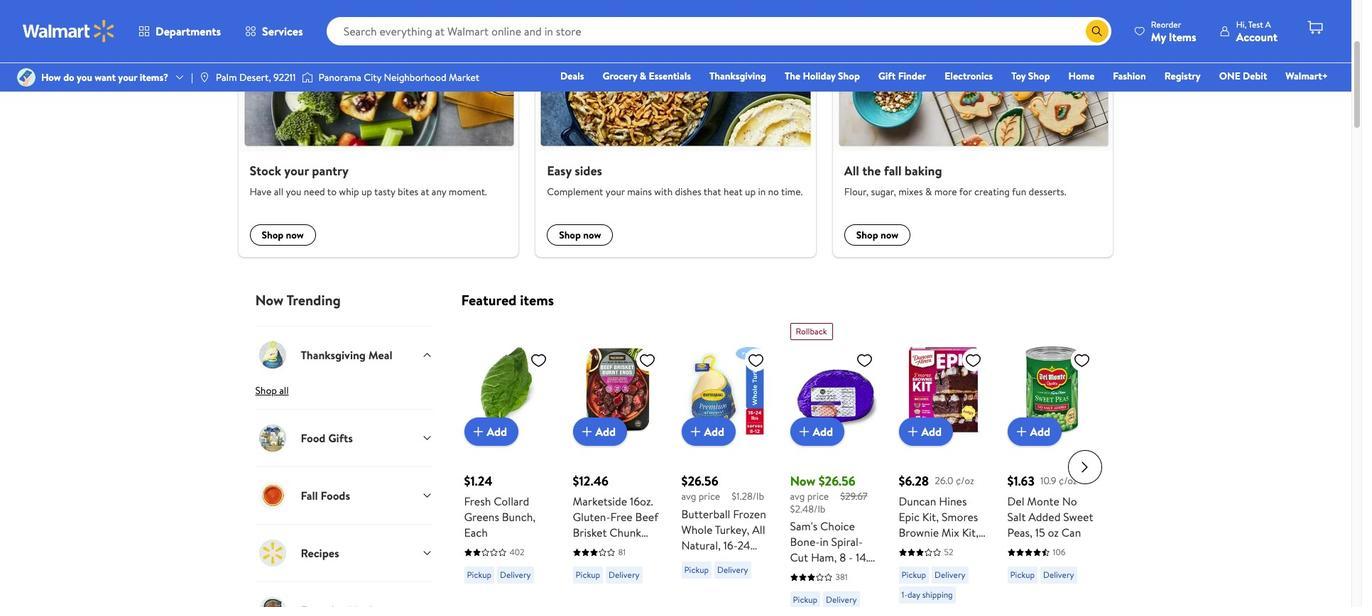 Task type: describe. For each thing, give the bounding box(es) containing it.
product group containing $1.24
[[464, 318, 553, 607]]

home link
[[1062, 68, 1101, 84]]

moment.
[[449, 185, 487, 199]]

stock your pantry have all you need to whip up tasty bites at any moment.
[[250, 162, 487, 199]]

fall foods
[[301, 488, 350, 504]]

all inside butterball frozen whole turkey, all natural, 16-24 lbs., serves 8-12
[[752, 522, 765, 538]]

walmart+ link
[[1279, 68, 1335, 84]]

delivery left 12
[[717, 564, 748, 576]]

butterball frozen whole turkey, all natural, 16-24 lbs., serves 8-12 image
[[682, 346, 770, 435]]

106
[[1053, 546, 1066, 558]]

Search search field
[[326, 17, 1111, 45]]

in for sides
[[758, 185, 766, 199]]

account
[[1236, 29, 1278, 44]]

choice
[[820, 519, 855, 534]]

pantry
[[312, 162, 349, 180]]

smoked
[[573, 572, 612, 588]]

oz
[[1048, 525, 1059, 541]]

fall
[[301, 488, 318, 504]]

add to favorites list, duncan hines epic kit, smores brownie mix kit, 24.16 oz. image
[[965, 352, 982, 370]]

$12.46 marketside 16oz. gluten-free beef brisket chunk burnt ends in sauce-naturally smoked
[[573, 473, 659, 588]]

easy sides list item
[[527, 0, 824, 257]]

recipes
[[301, 546, 339, 561]]

fun
[[1012, 185, 1027, 199]]

pickup up day
[[902, 569, 926, 581]]

for
[[959, 185, 972, 199]]

1-day shipping
[[902, 589, 953, 601]]

0 vertical spatial &
[[640, 69, 646, 83]]

product group containing $1.63
[[1008, 318, 1096, 607]]

add to favorites list, marketside 16oz. gluten-free beef brisket chunk burnt ends in sauce-naturally smoked image
[[639, 352, 656, 370]]

fashion link
[[1107, 68, 1153, 84]]

hines
[[939, 494, 967, 509]]

12
[[748, 553, 758, 569]]

the holiday shop link
[[778, 68, 866, 84]]

now $26.56 avg price
[[790, 473, 856, 504]]

pickup down peas,
[[1010, 569, 1035, 581]]

shop inside stock your pantry list item
[[262, 228, 284, 242]]

stock
[[250, 162, 281, 180]]

food
[[301, 430, 326, 446]]

in inside sam's choice bone-in spiral- cut ham, 8 - 14.6 lb
[[820, 534, 829, 550]]

delivery down 106
[[1043, 569, 1074, 581]]

toy shop link
[[1005, 68, 1057, 84]]

now for have
[[286, 228, 304, 242]]

toy
[[1012, 69, 1026, 83]]

81
[[618, 546, 626, 558]]

price inside $26.56 avg price
[[699, 490, 720, 504]]

whole
[[682, 522, 713, 538]]

featured items
[[461, 291, 554, 310]]

have
[[250, 185, 272, 199]]

electronics link
[[938, 68, 999, 84]]

essentials
[[649, 69, 691, 83]]

finder
[[898, 69, 926, 83]]

thanksgiving for thanksgiving meal
[[301, 347, 366, 363]]

add to favorites list, del monte no salt added sweet peas, 15 oz can image
[[1074, 352, 1091, 370]]

hi,
[[1236, 18, 1247, 30]]

8-
[[738, 553, 749, 569]]

now for now $26.56 avg price
[[790, 473, 816, 490]]

shipping
[[922, 589, 953, 601]]

& inside all the fall baking flour, sugar, mixes & more for creating fun desserts.
[[925, 185, 932, 199]]

baking
[[905, 162, 942, 180]]

add to favorites list, butterball frozen whole turkey, all natural, 16-24 lbs., serves 8-12 image
[[748, 352, 765, 370]]

registry
[[1165, 69, 1201, 83]]

how
[[41, 70, 61, 84]]

cut
[[790, 550, 808, 566]]

pickup down natural,
[[684, 564, 709, 576]]

collard
[[494, 494, 529, 509]]

up for complement
[[745, 185, 756, 199]]

now trending
[[255, 291, 341, 310]]

92211
[[273, 70, 296, 84]]

24.16
[[899, 541, 923, 556]]

sam's choice bone-in spiral-cut ham, 8 - 14.6 lb image
[[790, 346, 879, 435]]

brisket
[[573, 525, 607, 541]]

fashion
[[1113, 69, 1146, 83]]

chunk
[[610, 525, 641, 541]]

pickup down the each
[[467, 569, 492, 581]]

$1.24 fresh collard greens bunch, each
[[464, 473, 536, 541]]

 image for how
[[17, 68, 36, 87]]

duncan hines epic kit, smores brownie mix kit, 24.16 oz. image
[[899, 346, 988, 435]]

1-
[[902, 589, 908, 601]]

Walmart Site-Wide search field
[[326, 17, 1111, 45]]

6 add from the left
[[1030, 424, 1051, 440]]

shop inside 'link'
[[255, 384, 277, 398]]

bunch,
[[502, 509, 536, 525]]

naturally
[[606, 556, 651, 572]]

can
[[1062, 525, 1081, 541]]

$26.56 inside now $26.56 avg price
[[819, 473, 856, 490]]

fall
[[884, 162, 902, 180]]

oz.
[[926, 541, 939, 556]]

the holiday shop
[[785, 69, 860, 83]]

dishes
[[675, 185, 702, 199]]

¢/oz for $6.28
[[956, 474, 974, 488]]

home
[[1069, 69, 1095, 83]]

product group containing $6.28
[[899, 318, 988, 607]]

add for marketside 16oz. gluten-free beef brisket chunk burnt ends in sauce-naturally smoked
[[596, 424, 616, 440]]

city
[[364, 70, 382, 84]]

thanksgiving link
[[703, 68, 773, 84]]

thanksgiving meal button
[[255, 326, 433, 384]]

spiral-
[[831, 534, 863, 550]]

4 add button from the left
[[790, 418, 845, 446]]

del
[[1008, 494, 1025, 509]]

fresh collard greens bunch, each image
[[464, 346, 553, 435]]

monte
[[1027, 494, 1060, 509]]

all the fall baking list item
[[824, 0, 1122, 257]]

to
[[327, 185, 337, 199]]

market
[[449, 70, 480, 84]]

$1.24
[[464, 473, 493, 490]]

lb
[[790, 566, 799, 581]]

list containing stock your pantry
[[230, 0, 1122, 257]]

$29.67 $2.48/lb
[[790, 490, 868, 516]]

desserts.
[[1029, 185, 1066, 199]]

mains
[[627, 185, 652, 199]]

reorder
[[1151, 18, 1181, 30]]

product group containing $26.56
[[682, 318, 770, 607]]

peas,
[[1008, 525, 1033, 541]]

marketside 16oz. gluten-free beef brisket chunk burnt ends in sauce-naturally smoked image
[[573, 346, 662, 435]]

one
[[1219, 69, 1241, 83]]

holiday
[[803, 69, 836, 83]]

shop inside the easy sides list item
[[559, 228, 581, 242]]



Task type: locate. For each thing, give the bounding box(es) containing it.
0 horizontal spatial up
[[361, 185, 372, 199]]

deals
[[560, 69, 584, 83]]

¢/oz right 26.0
[[956, 474, 974, 488]]

add to cart image up $1.24
[[470, 424, 487, 441]]

1 horizontal spatial  image
[[302, 70, 313, 85]]

want
[[95, 70, 116, 84]]

&
[[640, 69, 646, 83], [925, 185, 932, 199]]

add button for duncan hines epic kit, smores brownie mix kit, 24.16 oz.
[[899, 418, 953, 446]]

thanksgiving for thanksgiving
[[710, 69, 766, 83]]

delivery down 381
[[826, 594, 857, 606]]

product group
[[464, 318, 553, 607], [573, 318, 662, 607], [682, 318, 770, 607], [790, 318, 879, 607], [899, 318, 988, 607], [1008, 318, 1096, 607]]

shop now down complement
[[559, 228, 601, 242]]

your inside stock your pantry have all you need to whip up tasty bites at any moment.
[[284, 162, 309, 180]]

price
[[699, 490, 720, 504], [807, 490, 829, 504]]

cart contains 0 items total amount $0.00 image
[[1307, 19, 1324, 36]]

you left need
[[286, 185, 301, 199]]

no
[[1062, 494, 1077, 509]]

2 horizontal spatial add to cart image
[[1013, 424, 1030, 441]]

1 horizontal spatial avg
[[790, 490, 805, 504]]

add button up 10.9
[[1008, 418, 1062, 446]]

1 vertical spatial all
[[752, 522, 765, 538]]

now inside all the fall baking list item
[[881, 228, 899, 242]]

in inside easy sides complement your mains with dishes that heat up in no time.
[[758, 185, 766, 199]]

3 now from the left
[[881, 228, 899, 242]]

in right 81
[[629, 541, 638, 556]]

list
[[230, 0, 1122, 257]]

shop now down sugar,
[[856, 228, 899, 242]]

sam's choice bone-in spiral- cut ham, 8 - 14.6 lb
[[790, 519, 875, 581]]

pickup down burnt
[[576, 569, 600, 581]]

0 horizontal spatial  image
[[17, 68, 36, 87]]

add to cart image for $12.46
[[579, 424, 596, 441]]

clear search field text image
[[1069, 25, 1080, 37]]

add to cart image up $1.63
[[1013, 424, 1030, 441]]

thanksgiving meal
[[301, 347, 392, 363]]

1 horizontal spatial add to cart image
[[905, 424, 922, 441]]

1 ¢/oz from the left
[[956, 474, 974, 488]]

add to cart image
[[687, 424, 704, 441], [905, 424, 922, 441], [1013, 424, 1030, 441]]

add button up $6.28
[[899, 418, 953, 446]]

ends
[[603, 541, 627, 556]]

$26.56 up 'butterball'
[[682, 473, 719, 490]]

1 horizontal spatial your
[[284, 162, 309, 180]]

shop now inside all the fall baking list item
[[856, 228, 899, 242]]

3 shop now from the left
[[856, 228, 899, 242]]

3 add button from the left
[[682, 418, 736, 446]]

1 horizontal spatial add to cart image
[[579, 424, 596, 441]]

frozen
[[733, 506, 766, 522]]

add button up $12.46
[[573, 418, 627, 446]]

gift
[[879, 69, 896, 83]]

palm
[[216, 70, 237, 84]]

add to cart image for $1.24
[[470, 424, 487, 441]]

complement
[[547, 185, 603, 199]]

1 price from the left
[[699, 490, 720, 504]]

you right "do"
[[77, 70, 92, 84]]

6 add button from the left
[[1008, 418, 1062, 446]]

$29.67
[[840, 490, 868, 504]]

your inside easy sides complement your mains with dishes that heat up in no time.
[[606, 185, 625, 199]]

your
[[118, 70, 137, 84], [284, 162, 309, 180], [606, 185, 625, 199]]

sweet
[[1063, 509, 1093, 525]]

1 add to cart image from the left
[[687, 424, 704, 441]]

0 horizontal spatial kit,
[[923, 509, 939, 525]]

now for baking
[[881, 228, 899, 242]]

add up now $26.56 avg price
[[813, 424, 833, 440]]

0 horizontal spatial add to cart image
[[470, 424, 487, 441]]

delivery
[[717, 564, 748, 576], [500, 569, 531, 581], [609, 569, 640, 581], [935, 569, 966, 581], [1043, 569, 1074, 581], [826, 594, 857, 606]]

0 horizontal spatial now
[[255, 291, 284, 310]]

 image
[[17, 68, 36, 87], [302, 70, 313, 85]]

$1.63 10.9 ¢/oz del monte no salt added sweet peas, 15 oz can
[[1008, 473, 1093, 541]]

services
[[262, 23, 303, 39]]

walmart image
[[23, 20, 115, 43]]

in left no
[[758, 185, 766, 199]]

1 vertical spatial thanksgiving
[[301, 347, 366, 363]]

palm desert, 92211
[[216, 70, 296, 84]]

gluten-
[[573, 509, 611, 525]]

add to cart image up $6.28
[[905, 424, 922, 441]]

up inside stock your pantry have all you need to whip up tasty bites at any moment.
[[361, 185, 372, 199]]

brownie
[[899, 525, 939, 541]]

avg up 'butterball'
[[682, 490, 696, 504]]

shop all
[[255, 384, 289, 398]]

add button up $26.56 avg price
[[682, 418, 736, 446]]

1 vertical spatial you
[[286, 185, 301, 199]]

sauce-
[[573, 556, 606, 572]]

1 horizontal spatial $26.56
[[819, 473, 856, 490]]

 image right the 92211
[[302, 70, 313, 85]]

no
[[768, 185, 779, 199]]

1 add to cart image from the left
[[470, 424, 487, 441]]

0 horizontal spatial your
[[118, 70, 137, 84]]

2 avg from the left
[[790, 490, 805, 504]]

del monte no salt added sweet peas, 15 oz can image
[[1008, 346, 1096, 435]]

now down complement
[[583, 228, 601, 242]]

sugar,
[[871, 185, 896, 199]]

in
[[758, 185, 766, 199], [820, 534, 829, 550], [629, 541, 638, 556]]

1 $26.56 from the left
[[682, 473, 719, 490]]

search icon image
[[1092, 26, 1103, 37]]

2 product group from the left
[[573, 318, 662, 607]]

1 avg from the left
[[682, 490, 696, 504]]

the
[[785, 69, 801, 83]]

add to cart image up now $26.56 avg price
[[796, 424, 813, 441]]

0 vertical spatial thanksgiving
[[710, 69, 766, 83]]

1 horizontal spatial ¢/oz
[[1059, 474, 1077, 488]]

electronics
[[945, 69, 993, 83]]

6 product group from the left
[[1008, 318, 1096, 607]]

4 product group from the left
[[790, 318, 879, 607]]

creating
[[975, 185, 1010, 199]]

delivery down 81
[[609, 569, 640, 581]]

2 horizontal spatial your
[[606, 185, 625, 199]]

add for butterball frozen whole turkey, all natural, 16-24 lbs., serves 8-12
[[704, 424, 725, 440]]

thanksgiving inside dropdown button
[[301, 347, 366, 363]]

0 horizontal spatial thanksgiving
[[301, 347, 366, 363]]

0 vertical spatial now
[[255, 291, 284, 310]]

0 horizontal spatial &
[[640, 69, 646, 83]]

beef
[[635, 509, 659, 525]]

2 ¢/oz from the left
[[1059, 474, 1077, 488]]

now up $2.48/lb
[[790, 473, 816, 490]]

0 horizontal spatial now
[[286, 228, 304, 242]]

4 add from the left
[[813, 424, 833, 440]]

¢/oz inside $1.63 10.9 ¢/oz del monte no salt added sweet peas, 15 oz can
[[1059, 474, 1077, 488]]

product group containing now $26.56
[[790, 318, 879, 607]]

food gifts button
[[255, 409, 433, 467]]

all
[[274, 185, 283, 199], [279, 384, 289, 398]]

hi, test a account
[[1236, 18, 1278, 44]]

0 vertical spatial all
[[274, 185, 283, 199]]

shop now for baking
[[856, 228, 899, 242]]

add button for marketside 16oz. gluten-free beef brisket chunk burnt ends in sauce-naturally smoked
[[573, 418, 627, 446]]

mix
[[942, 525, 959, 541]]

0 vertical spatial your
[[118, 70, 137, 84]]

recipes button
[[255, 524, 433, 582]]

lbs.,
[[682, 553, 700, 569]]

 image for panorama
[[302, 70, 313, 85]]

add up 10.9
[[1030, 424, 1051, 440]]

add button up $1.24
[[464, 418, 519, 446]]

delivery down 402 on the left
[[500, 569, 531, 581]]

all left the
[[844, 162, 859, 180]]

1 vertical spatial your
[[284, 162, 309, 180]]

registry link
[[1158, 68, 1207, 84]]

add to cart image for $26.56
[[687, 424, 704, 441]]

$26.56 inside $26.56 avg price
[[682, 473, 719, 490]]

now for your
[[583, 228, 601, 242]]

up inside easy sides complement your mains with dishes that heat up in no time.
[[745, 185, 756, 199]]

gift finder link
[[872, 68, 933, 84]]

¢/oz inside $6.28 26.0 ¢/oz duncan hines epic kit, smores brownie mix kit, 24.16 oz.
[[956, 474, 974, 488]]

0 horizontal spatial shop now
[[262, 228, 304, 242]]

1 shop now from the left
[[262, 228, 304, 242]]

up for pantry
[[361, 185, 372, 199]]

items
[[1169, 29, 1197, 44]]

shop now inside stock your pantry list item
[[262, 228, 304, 242]]

0 horizontal spatial add to cart image
[[687, 424, 704, 441]]

panorama city neighborhood market
[[319, 70, 480, 84]]

my
[[1151, 29, 1166, 44]]

now for now trending
[[255, 291, 284, 310]]

all inside 'link'
[[279, 384, 289, 398]]

epic
[[899, 509, 920, 525]]

16oz.
[[630, 494, 653, 509]]

0 horizontal spatial ¢/oz
[[956, 474, 974, 488]]

up right whip
[[361, 185, 372, 199]]

¢/oz right 10.9
[[1059, 474, 1077, 488]]

stock your pantry list item
[[230, 0, 527, 257]]

5 add button from the left
[[899, 418, 953, 446]]

2 up from the left
[[745, 185, 756, 199]]

$26.56
[[682, 473, 719, 490], [819, 473, 856, 490]]

now down need
[[286, 228, 304, 242]]

you inside stock your pantry have all you need to whip up tasty bites at any moment.
[[286, 185, 301, 199]]

now inside now $26.56 avg price
[[790, 473, 816, 490]]

shop now inside the easy sides list item
[[559, 228, 601, 242]]

now down sugar,
[[881, 228, 899, 242]]

0 horizontal spatial avg
[[682, 490, 696, 504]]

at
[[421, 185, 429, 199]]

services button
[[233, 14, 315, 48]]

serves
[[703, 553, 735, 569]]

1 vertical spatial &
[[925, 185, 932, 199]]

all right 24
[[752, 522, 765, 538]]

2 shop now from the left
[[559, 228, 601, 242]]

2 horizontal spatial add to cart image
[[796, 424, 813, 441]]

1 horizontal spatial all
[[844, 162, 859, 180]]

& left more
[[925, 185, 932, 199]]

now
[[255, 291, 284, 310], [790, 473, 816, 490]]

all inside stock your pantry have all you need to whip up tasty bites at any moment.
[[274, 185, 283, 199]]

1 add from the left
[[487, 424, 507, 440]]

3 add to cart image from the left
[[796, 424, 813, 441]]

$6.28 26.0 ¢/oz duncan hines epic kit, smores brownie mix kit, 24.16 oz.
[[899, 473, 979, 556]]

1 horizontal spatial you
[[286, 185, 301, 199]]

2 add to cart image from the left
[[579, 424, 596, 441]]

add button up now $26.56 avg price
[[790, 418, 845, 446]]

2 price from the left
[[807, 490, 829, 504]]

shop now for your
[[559, 228, 601, 242]]

5 add from the left
[[922, 424, 942, 440]]

3 add from the left
[[704, 424, 725, 440]]

3 add to cart image from the left
[[1013, 424, 1030, 441]]

add to cart image up $26.56 avg price
[[687, 424, 704, 441]]

fall foods button
[[255, 467, 433, 524]]

delivery down 52 at the right of the page
[[935, 569, 966, 581]]

food gifts
[[301, 430, 353, 446]]

sides
[[575, 162, 602, 180]]

add to favorites list, sam's choice bone-in spiral-cut ham, 8 - 14.6 lb image
[[856, 352, 873, 370]]

thanksgiving up shop all 'link'
[[301, 347, 366, 363]]

2 add from the left
[[596, 424, 616, 440]]

2 horizontal spatial in
[[820, 534, 829, 550]]

0 vertical spatial you
[[77, 70, 92, 84]]

next slide for product carousel list image
[[1068, 451, 1102, 485]]

add up $12.46
[[596, 424, 616, 440]]

1 horizontal spatial thanksgiving
[[710, 69, 766, 83]]

all inside all the fall baking flour, sugar, mixes & more for creating fun desserts.
[[844, 162, 859, 180]]

1 horizontal spatial shop now
[[559, 228, 601, 242]]

in left spiral- at the right bottom
[[820, 534, 829, 550]]

|
[[191, 70, 193, 84]]

add to favorites list, fresh collard greens bunch, each image
[[530, 352, 547, 370]]

2 horizontal spatial shop now
[[856, 228, 899, 242]]

kit, right 'mix'
[[962, 525, 979, 541]]

added
[[1029, 509, 1061, 525]]

1 vertical spatial all
[[279, 384, 289, 398]]

1 horizontal spatial in
[[758, 185, 766, 199]]

2 add to cart image from the left
[[905, 424, 922, 441]]

2 now from the left
[[583, 228, 601, 242]]

your right want
[[118, 70, 137, 84]]

1 horizontal spatial now
[[790, 473, 816, 490]]

2 add button from the left
[[573, 418, 627, 446]]

add to cart image for $6.28
[[905, 424, 922, 441]]

you
[[77, 70, 92, 84], [286, 185, 301, 199]]

add up 26.0
[[922, 424, 942, 440]]

up right heat
[[745, 185, 756, 199]]

tasty
[[374, 185, 395, 199]]

now inside stock your pantry list item
[[286, 228, 304, 242]]

duncan
[[899, 494, 936, 509]]

thanksgiving
[[710, 69, 766, 83], [301, 347, 366, 363]]

2 horizontal spatial now
[[881, 228, 899, 242]]

$1.63
[[1008, 473, 1035, 490]]

avg inside now $26.56 avg price
[[790, 490, 805, 504]]

& right grocery
[[640, 69, 646, 83]]

¢/oz for $1.63
[[1059, 474, 1077, 488]]

any
[[432, 185, 446, 199]]

price inside now $26.56 avg price
[[807, 490, 829, 504]]

0 horizontal spatial you
[[77, 70, 92, 84]]

5 product group from the left
[[899, 318, 988, 607]]

each
[[464, 525, 488, 541]]

easy sides complement your mains with dishes that heat up in no time.
[[547, 162, 803, 199]]

1 vertical spatial now
[[790, 473, 816, 490]]

add for duncan hines epic kit, smores brownie mix kit, 24.16 oz.
[[922, 424, 942, 440]]

$26.56 up $2.48/lb
[[819, 473, 856, 490]]

add up $1.24
[[487, 424, 507, 440]]

26.0
[[935, 474, 954, 488]]

2 $26.56 from the left
[[819, 473, 856, 490]]

in for marketside
[[629, 541, 638, 556]]

$1.28/lb
[[732, 490, 764, 504]]

fresh
[[464, 494, 491, 509]]

product group containing $12.46
[[573, 318, 662, 607]]

pickup
[[684, 564, 709, 576], [467, 569, 492, 581], [576, 569, 600, 581], [902, 569, 926, 581], [1010, 569, 1035, 581], [793, 594, 818, 606]]

1 horizontal spatial price
[[807, 490, 829, 504]]

1 now from the left
[[286, 228, 304, 242]]

1 product group from the left
[[464, 318, 553, 607]]

0 horizontal spatial in
[[629, 541, 638, 556]]

1 add button from the left
[[464, 418, 519, 446]]

avg up sam's
[[790, 490, 805, 504]]

1 horizontal spatial up
[[745, 185, 756, 199]]

2 vertical spatial your
[[606, 185, 625, 199]]

0 vertical spatial all
[[844, 162, 859, 180]]

1 up from the left
[[361, 185, 372, 199]]

pickup down the lb at the right of the page
[[793, 594, 818, 606]]

shop now down have
[[262, 228, 304, 242]]

add up $26.56 avg price
[[704, 424, 725, 440]]

price up sam's
[[807, 490, 829, 504]]

heat
[[724, 185, 743, 199]]

now left trending
[[255, 291, 284, 310]]

0 horizontal spatial all
[[752, 522, 765, 538]]

add to cart image up $12.46
[[579, 424, 596, 441]]

avg inside $26.56 avg price
[[682, 490, 696, 504]]

price up 'butterball'
[[699, 490, 720, 504]]

thanksgiving down search search field
[[710, 69, 766, 83]]

16-
[[724, 538, 738, 553]]

1 horizontal spatial kit,
[[962, 525, 979, 541]]

marketside
[[573, 494, 627, 509]]

butterball frozen whole turkey, all natural, 16-24 lbs., serves 8-12
[[682, 506, 766, 569]]

your up need
[[284, 162, 309, 180]]

shop inside all the fall baking list item
[[856, 228, 878, 242]]

add button for butterball frozen whole turkey, all natural, 16-24 lbs., serves 8-12
[[682, 418, 736, 446]]

3 product group from the left
[[682, 318, 770, 607]]

one debit
[[1219, 69, 1267, 83]]

0 horizontal spatial price
[[699, 490, 720, 504]]

add for fresh collard greens bunch, each
[[487, 424, 507, 440]]

your left mains
[[606, 185, 625, 199]]

sam's
[[790, 519, 818, 534]]

up
[[361, 185, 372, 199], [745, 185, 756, 199]]

now inside the easy sides list item
[[583, 228, 601, 242]]

debit
[[1243, 69, 1267, 83]]

kit, right epic
[[923, 509, 939, 525]]

how do you want your items?
[[41, 70, 168, 84]]

0 horizontal spatial $26.56
[[682, 473, 719, 490]]

add to cart image
[[470, 424, 487, 441], [579, 424, 596, 441], [796, 424, 813, 441]]

 image
[[199, 72, 210, 83]]

add button for fresh collard greens bunch, each
[[464, 418, 519, 446]]

in inside $12.46 marketside 16oz. gluten-free beef brisket chunk burnt ends in sauce-naturally smoked
[[629, 541, 638, 556]]

 image left how
[[17, 68, 36, 87]]

a
[[1265, 18, 1271, 30]]

1 horizontal spatial &
[[925, 185, 932, 199]]

1 horizontal spatial now
[[583, 228, 601, 242]]

shop now for have
[[262, 228, 304, 242]]



Task type: vqa. For each thing, say whether or not it's contained in the screenshot.
now to the right
yes



